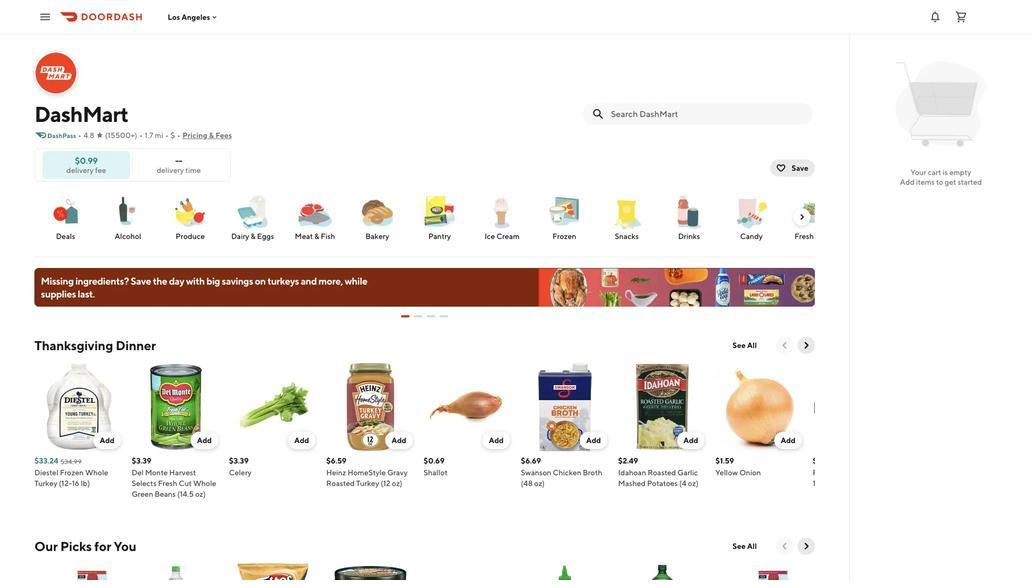 Task type: locate. For each thing, give the bounding box(es) containing it.
0 vertical spatial save
[[792, 164, 809, 173]]

& for meat
[[314, 232, 319, 241]]

oz) inside '$3.39 del monte harvest selects fresh cut whole green beans (14.5 oz)'
[[195, 490, 206, 499]]

fresh up beans
[[158, 479, 177, 488]]

$33.24 $34.99 diestel frozen whole turkey (12-16 lb)
[[34, 457, 108, 488]]

delivery inside -- delivery time
[[157, 166, 184, 174]]

and
[[301, 275, 317, 287]]

turkey for (12
[[356, 479, 379, 488]]

fish
[[321, 232, 335, 241]]

yellow onion image
[[716, 363, 804, 452]]

add for $0.69 shallot
[[489, 436, 504, 445]]

dashpass
[[47, 132, 76, 139]]

fees
[[216, 131, 232, 140]]

1 horizontal spatial turkey
[[356, 479, 379, 488]]

beans
[[155, 490, 176, 499]]

0 vertical spatial all
[[747, 341, 757, 350]]

1 vertical spatial save
[[131, 275, 151, 287]]

see all left previous button of carousel image on the bottom right of page
[[733, 341, 757, 350]]

1 see all link from the top
[[726, 337, 763, 354]]

green
[[132, 490, 153, 499]]

see all for thanksgiving dinner
[[733, 341, 757, 350]]

alcohol
[[115, 232, 141, 241]]

foil
[[861, 479, 874, 488]]

see all link left previous button of carousel icon in the bottom right of the page
[[726, 538, 763, 555]]

celery image
[[229, 363, 318, 452]]

• right $
[[177, 131, 180, 140]]

all left previous button of carousel image on the bottom right of page
[[747, 341, 757, 350]]

(4
[[679, 479, 687, 488]]

1 horizontal spatial frozen
[[553, 232, 576, 241]]

$0.69 shallot
[[424, 457, 448, 477]]

1 vertical spatial see all
[[733, 542, 757, 551]]

2 see all link from the top
[[726, 538, 763, 555]]

2 delivery from the left
[[157, 166, 184, 174]]

& left eggs
[[251, 232, 256, 241]]

1 • from the left
[[78, 131, 81, 140]]

turkey down homestyle
[[356, 479, 379, 488]]

1 all from the top
[[747, 341, 757, 350]]

picks
[[60, 539, 92, 554]]

alcohol image
[[109, 192, 147, 231]]

Search DashMart search field
[[611, 108, 804, 120]]

add for $3.39 celery
[[294, 436, 309, 445]]

add for $1.59 yellow onion
[[781, 436, 796, 445]]

oz) inside "$6.59 heinz homestyle gravy roasted turkey (12 oz)"
[[392, 479, 402, 488]]

add
[[900, 178, 915, 187], [100, 436, 115, 445], [197, 436, 212, 445], [294, 436, 309, 445], [392, 436, 406, 445], [489, 436, 504, 445], [586, 436, 601, 445], [684, 436, 698, 445], [781, 436, 796, 445]]

-
[[175, 155, 179, 166], [179, 155, 182, 166]]

(48
[[521, 479, 533, 488]]

1 vertical spatial fresh
[[158, 479, 177, 488]]

see all left previous button of carousel icon in the bottom right of the page
[[733, 542, 757, 551]]

0 vertical spatial see all
[[733, 341, 757, 350]]

1 vertical spatial whole
[[193, 479, 216, 488]]

your cart is empty add items to get started
[[900, 168, 982, 187]]

meat & fish image
[[296, 192, 334, 231]]

1 - from the left
[[175, 155, 179, 166]]

onion
[[740, 469, 761, 477]]

pricing & fees button
[[183, 127, 232, 144]]

• left 4.8 at the top left of page
[[78, 131, 81, 140]]

turkey down diestel
[[34, 479, 57, 488]]

$3.39
[[132, 457, 151, 466], [229, 457, 249, 466]]

$3.39 up the del
[[132, 457, 151, 466]]

harvest
[[169, 469, 196, 477]]

eggs
[[257, 232, 274, 241]]

oz) right (14.5
[[195, 490, 206, 499]]

oz) down the gravy
[[392, 479, 402, 488]]

0 vertical spatial fresh
[[795, 232, 814, 241]]

0 horizontal spatial save
[[131, 275, 151, 287]]

add for $33.24 $34.99 diestel frozen whole turkey (12-16 lb)
[[100, 436, 115, 445]]

see for thanksgiving dinner
[[733, 341, 746, 350]]

$4.09 reynolds everyday 30' x 12" aluminum foil
[[813, 457, 896, 488]]

• left the 1.7
[[139, 131, 143, 140]]

add for $3.39 del monte harvest selects fresh cut whole green beans (14.5 oz)
[[197, 436, 212, 445]]

2 - from the left
[[179, 155, 182, 166]]

2 turkey from the left
[[356, 479, 379, 488]]

•
[[78, 131, 81, 140], [139, 131, 143, 140], [165, 131, 168, 140], [177, 131, 180, 140]]

turkey
[[34, 479, 57, 488], [356, 479, 379, 488]]

0 vertical spatial see
[[733, 341, 746, 350]]

dairy & eggs link
[[226, 192, 280, 242]]

& for dairy
[[251, 232, 256, 241]]

1 vertical spatial see all link
[[726, 538, 763, 555]]

2 • from the left
[[139, 131, 143, 140]]

see all link for our picks for you
[[726, 538, 763, 555]]

all
[[747, 341, 757, 350], [747, 542, 757, 551]]

roasted down heinz in the bottom of the page
[[326, 479, 355, 488]]

next image
[[798, 213, 806, 222]]

1 horizontal spatial save
[[792, 164, 809, 173]]

(14.5
[[177, 490, 194, 499]]

2 $3.39 from the left
[[229, 457, 249, 466]]

$3.39 inside '$3.39 del monte harvest selects fresh cut whole green beans (14.5 oz)'
[[132, 457, 151, 466]]

0 horizontal spatial $3.39
[[132, 457, 151, 466]]

1 delivery from the left
[[66, 166, 94, 174]]

swanson chicken broth (48 oz) image
[[521, 363, 610, 452]]

cut
[[179, 479, 192, 488]]

oz) down swanson
[[534, 479, 545, 488]]

$3.39 del monte harvest selects fresh cut whole green beans (14.5 oz)
[[132, 457, 216, 499]]

roasted up potatoes
[[648, 469, 676, 477]]

1 see from the top
[[733, 341, 746, 350]]

& left fish
[[314, 232, 319, 241]]

$3.39 for del
[[132, 457, 151, 466]]

• left $
[[165, 131, 168, 140]]

• 1.7 mi • $ • pricing & fees
[[139, 131, 232, 140]]

save up fresh food image
[[792, 164, 809, 173]]

0 vertical spatial see all link
[[726, 337, 763, 354]]

snacks link
[[600, 192, 654, 242]]

previous button of carousel image
[[780, 340, 790, 351]]

gravy
[[387, 469, 408, 477]]

dashmart
[[34, 101, 128, 127]]

2 see all from the top
[[733, 542, 757, 551]]

see left previous button of carousel image on the bottom right of page
[[733, 341, 746, 350]]

save left the
[[131, 275, 151, 287]]

$3.39 for celery
[[229, 457, 249, 466]]

see left previous button of carousel icon in the bottom right of the page
[[733, 542, 746, 551]]

frozen down frozen image
[[553, 232, 576, 241]]

0 vertical spatial whole
[[85, 469, 108, 477]]

1 horizontal spatial whole
[[193, 479, 216, 488]]

homestyle
[[348, 469, 386, 477]]

mi
[[155, 131, 163, 140]]

oz)
[[392, 479, 402, 488], [534, 479, 545, 488], [688, 479, 699, 488], [195, 490, 206, 499]]

turkey inside "$6.59 heinz homestyle gravy roasted turkey (12 oz)"
[[356, 479, 379, 488]]

delivery left time
[[157, 166, 184, 174]]

monte
[[145, 469, 168, 477]]

0 horizontal spatial roasted
[[326, 479, 355, 488]]

fresh
[[795, 232, 814, 241], [158, 479, 177, 488]]

is
[[943, 168, 948, 177]]

on
[[255, 275, 266, 287]]

everyday
[[846, 469, 878, 477]]

los
[[168, 13, 180, 21]]

turkey inside $33.24 $34.99 diestel frozen whole turkey (12-16 lb)
[[34, 479, 57, 488]]

dairy
[[231, 232, 249, 241]]

all for our picks for you
[[747, 542, 757, 551]]

0 horizontal spatial frozen
[[60, 469, 84, 477]]

turkey for (12-
[[34, 479, 57, 488]]

delivery left fee
[[66, 166, 94, 174]]

1 horizontal spatial roasted
[[648, 469, 676, 477]]

pantry link
[[413, 192, 467, 242]]

frozen link
[[538, 192, 591, 242]]

2 see from the top
[[733, 542, 746, 551]]

whole up lb) at bottom left
[[85, 469, 108, 477]]

deals image
[[46, 192, 85, 231]]

$3.39 up "celery"
[[229, 457, 249, 466]]

idahoan roasted garlic mashed potatoes (4 oz) image
[[618, 363, 707, 452]]

produce link
[[163, 192, 217, 242]]

pantry
[[429, 232, 451, 241]]

1 vertical spatial roasted
[[326, 479, 355, 488]]

& left fees at the top left
[[209, 131, 214, 140]]

1 see all from the top
[[733, 341, 757, 350]]

frozen inside $33.24 $34.99 diestel frozen whole turkey (12-16 lb)
[[60, 469, 84, 477]]

oz) right (4
[[688, 479, 699, 488]]

0 horizontal spatial delivery
[[66, 166, 94, 174]]

pantry image
[[420, 192, 459, 231]]

$33.24
[[34, 457, 58, 466]]

1 vertical spatial frozen
[[60, 469, 84, 477]]

save inside 'missing ingredients? save the day with big savings on turkeys and more, while supplies last.'
[[131, 275, 151, 287]]

0 horizontal spatial turkey
[[34, 479, 57, 488]]

0 vertical spatial roasted
[[648, 469, 676, 477]]

frozen down $34.99
[[60, 469, 84, 477]]

with
[[186, 275, 205, 287]]

2 horizontal spatial &
[[314, 232, 319, 241]]

$6.59 heinz homestyle gravy roasted turkey (12 oz)
[[326, 457, 408, 488]]

drinks
[[678, 232, 700, 241]]

$3.39 inside $3.39 celery
[[229, 457, 249, 466]]

whole right cut
[[193, 479, 216, 488]]

our picks for you
[[34, 539, 136, 554]]

see
[[733, 341, 746, 350], [733, 542, 746, 551]]

0 horizontal spatial fresh
[[158, 479, 177, 488]]

1 horizontal spatial delivery
[[157, 166, 184, 174]]

all left previous button of carousel icon in the bottom right of the page
[[747, 542, 757, 551]]

1 turkey from the left
[[34, 479, 57, 488]]

1 horizontal spatial $3.39
[[229, 457, 249, 466]]

2 all from the top
[[747, 542, 757, 551]]

alcohol link
[[101, 192, 155, 242]]

see all link left previous button of carousel image on the bottom right of page
[[726, 337, 763, 354]]

deals
[[56, 232, 75, 241]]

1 vertical spatial all
[[747, 542, 757, 551]]

add button
[[93, 432, 121, 449], [93, 432, 121, 449], [191, 432, 218, 449], [191, 432, 218, 449], [288, 432, 316, 449], [288, 432, 316, 449], [385, 432, 413, 449], [385, 432, 413, 449], [482, 432, 510, 449], [482, 432, 510, 449], [580, 432, 608, 449], [580, 432, 608, 449], [677, 432, 705, 449], [677, 432, 705, 449], [774, 432, 802, 449], [774, 432, 802, 449]]

fresh down next image
[[795, 232, 814, 241]]

$1.59
[[716, 457, 734, 466]]

12"
[[813, 479, 823, 488]]

1 vertical spatial see
[[733, 542, 746, 551]]

pricing
[[183, 131, 208, 140]]

thanksgiving dinner link
[[34, 337, 156, 354]]

del
[[132, 469, 144, 477]]

more,
[[319, 275, 343, 287]]

1 $3.39 from the left
[[132, 457, 151, 466]]

time
[[185, 166, 201, 174]]

1.7
[[145, 131, 153, 140]]

see all link
[[726, 337, 763, 354], [726, 538, 763, 555]]

$0.69
[[424, 457, 445, 466]]

0 horizontal spatial whole
[[85, 469, 108, 477]]

cart
[[928, 168, 941, 177]]

1 horizontal spatial fresh
[[795, 232, 814, 241]]

delivery
[[66, 166, 94, 174], [157, 166, 184, 174]]

1 horizontal spatial &
[[251, 232, 256, 241]]



Task type: vqa. For each thing, say whether or not it's contained in the screenshot.
right Turkey
yes



Task type: describe. For each thing, give the bounding box(es) containing it.
meat & fish
[[295, 232, 335, 241]]

$6.69 swanson chicken broth (48 oz)
[[521, 457, 602, 488]]

reynolds
[[813, 469, 845, 477]]

oz) inside $2.49 idahoan roasted garlic mashed potatoes (4 oz)
[[688, 479, 699, 488]]

all for thanksgiving dinner
[[747, 341, 757, 350]]

diestel
[[34, 469, 58, 477]]

fresh food image
[[795, 192, 833, 231]]

savings
[[222, 275, 253, 287]]

produce image
[[171, 192, 210, 231]]

candy image
[[732, 192, 771, 231]]

4.8
[[84, 131, 94, 140]]

the
[[153, 275, 167, 287]]

snacks image
[[608, 192, 646, 231]]

3 • from the left
[[165, 131, 168, 140]]

next button of carousel image
[[801, 340, 812, 351]]

celery
[[229, 469, 252, 477]]

day
[[169, 275, 184, 287]]

dinner
[[116, 338, 156, 353]]

x
[[892, 469, 896, 477]]

started
[[958, 178, 982, 187]]

add for $6.59 heinz homestyle gravy roasted turkey (12 oz)
[[392, 436, 406, 445]]

notification bell image
[[929, 10, 942, 23]]

ice cream image
[[483, 192, 522, 231]]

ice cream
[[485, 232, 520, 241]]

0 vertical spatial frozen
[[553, 232, 576, 241]]

bakery image
[[358, 192, 397, 231]]

-- delivery time
[[157, 155, 201, 174]]

fresh food
[[795, 232, 833, 241]]

to
[[936, 178, 943, 187]]

$6.69
[[521, 457, 541, 466]]

cream
[[497, 232, 520, 241]]

our picks for you link
[[34, 538, 136, 555]]

save button
[[770, 160, 815, 177]]

whole inside $33.24 $34.99 diestel frozen whole turkey (12-16 lb)
[[85, 469, 108, 477]]

delivery inside $0.99 delivery fee
[[66, 166, 94, 174]]

ice
[[485, 232, 495, 241]]

$
[[171, 131, 175, 140]]

meat
[[295, 232, 313, 241]]

chicken
[[553, 469, 582, 477]]

you
[[114, 539, 136, 554]]

$34.99
[[61, 458, 82, 466]]

$1.59 yellow onion
[[716, 457, 761, 477]]

dairy & eggs
[[231, 232, 274, 241]]

empty retail cart image
[[891, 54, 992, 155]]

empty
[[950, 168, 972, 177]]

whole inside '$3.39 del monte harvest selects fresh cut whole green beans (14.5 oz)'
[[193, 479, 216, 488]]

swanson
[[521, 469, 551, 477]]

see all for our picks for you
[[733, 542, 757, 551]]

for
[[94, 539, 111, 554]]

frozen image
[[545, 192, 584, 231]]

oz) inside $6.69 swanson chicken broth (48 oz)
[[534, 479, 545, 488]]

roasted inside $2.49 idahoan roasted garlic mashed potatoes (4 oz)
[[648, 469, 676, 477]]

drinks image
[[670, 192, 709, 231]]

diestel frozen whole turkey (12-16 lb) image
[[34, 363, 123, 452]]

fresh inside '$3.39 del monte harvest selects fresh cut whole green beans (14.5 oz)'
[[158, 479, 177, 488]]

deals link
[[39, 192, 92, 242]]

$3.39 celery
[[229, 457, 252, 477]]

thanksgiving
[[34, 338, 113, 353]]

mashed
[[618, 479, 646, 488]]

4 • from the left
[[177, 131, 180, 140]]

16
[[72, 479, 79, 488]]

30'
[[880, 469, 891, 477]]

roasted inside "$6.59 heinz homestyle gravy roasted turkey (12 oz)"
[[326, 479, 355, 488]]

save inside save button
[[792, 164, 809, 173]]

$2.49
[[618, 457, 638, 466]]

del monte harvest selects fresh cut whole green beans (14.5 oz) image
[[132, 363, 220, 452]]

next button of carousel image
[[801, 541, 812, 552]]

open menu image
[[39, 10, 52, 23]]

idahoan
[[618, 469, 646, 477]]

heinz homestyle gravy roasted turkey (12 oz) image
[[326, 363, 415, 452]]

meat & fish link
[[288, 192, 342, 242]]

fresh food link
[[787, 192, 841, 242]]

$0.99
[[75, 155, 98, 166]]

items
[[916, 178, 935, 187]]

add inside your cart is empty add items to get started
[[900, 178, 915, 187]]

candy link
[[725, 192, 779, 242]]

ice cream link
[[475, 192, 529, 242]]

$6.59
[[326, 457, 347, 466]]

turkeys
[[267, 275, 299, 287]]

previous button of carousel image
[[780, 541, 790, 552]]

see for our picks for you
[[733, 542, 746, 551]]

produce
[[176, 232, 205, 241]]

broth
[[583, 469, 602, 477]]

angeles
[[182, 13, 210, 21]]

0 items, open order cart image
[[955, 10, 968, 23]]

dairy & eggs image
[[233, 192, 272, 231]]

see all link for thanksgiving dinner
[[726, 337, 763, 354]]

garlic
[[678, 469, 698, 477]]

(12
[[381, 479, 390, 488]]

thanksgiving dinner
[[34, 338, 156, 353]]

our
[[34, 539, 58, 554]]

add for $2.49 idahoan roasted garlic mashed potatoes (4 oz)
[[684, 436, 698, 445]]

los angeles
[[168, 13, 210, 21]]

lb)
[[81, 479, 90, 488]]

while
[[345, 275, 367, 287]]

shallot image
[[424, 363, 512, 452]]

get
[[945, 178, 956, 187]]

add for $6.69 swanson chicken broth (48 oz)
[[586, 436, 601, 445]]

last.
[[78, 288, 95, 300]]

(15500+)
[[105, 131, 137, 140]]

aluminum
[[824, 479, 860, 488]]

(12-
[[59, 479, 72, 488]]

fresh inside 'link'
[[795, 232, 814, 241]]

$0.99 delivery fee
[[66, 155, 106, 174]]

bakery link
[[351, 192, 404, 242]]

0 horizontal spatial &
[[209, 131, 214, 140]]

$2.49 idahoan roasted garlic mashed potatoes (4 oz)
[[618, 457, 699, 488]]

$4.09
[[813, 457, 834, 466]]

missing
[[41, 275, 74, 287]]

missing ingredients? save the day with big savings on turkeys and more, while supplies last.
[[41, 275, 367, 300]]

dashmart image
[[35, 53, 76, 94]]



